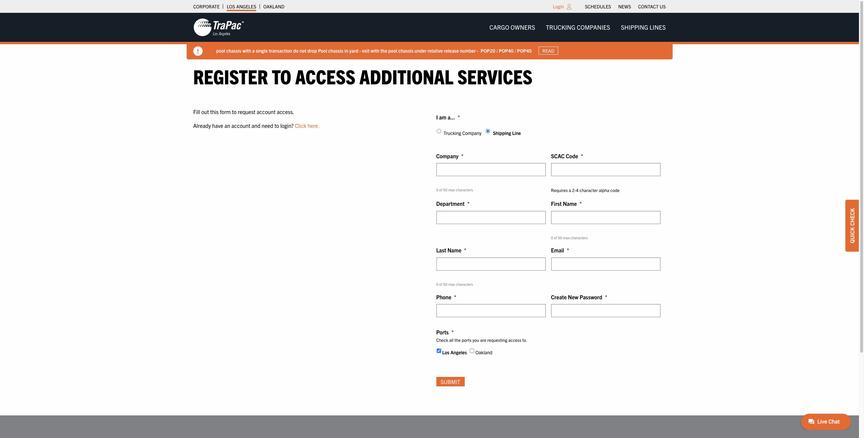 Task type: describe. For each thing, give the bounding box(es) containing it.
release
[[444, 47, 459, 54]]

drop
[[308, 47, 317, 54]]

0 for company
[[436, 188, 439, 192]]

1 vertical spatial company
[[436, 153, 459, 159]]

1 pool from the left
[[216, 47, 225, 54]]

1 with from the left
[[243, 47, 251, 54]]

menu bar containing schedules
[[582, 2, 670, 11]]

phone
[[436, 294, 452, 300]]

login
[[553, 3, 564, 9]]

50 for first
[[558, 235, 562, 240]]

companies
[[577, 23, 610, 31]]

menu bar inside banner
[[484, 21, 672, 34]]

1 / from the left
[[497, 47, 498, 54]]

cargo owners link
[[484, 21, 541, 34]]

characters for first name *
[[571, 235, 588, 240]]

alpha
[[599, 188, 610, 193]]

an
[[225, 122, 230, 129]]

register
[[193, 64, 268, 88]]

corporate link
[[193, 2, 220, 11]]

relative
[[428, 47, 443, 54]]

you
[[473, 337, 479, 343]]

code
[[566, 153, 578, 159]]

login?
[[280, 122, 294, 129]]

click here. link
[[295, 122, 320, 129]]

pop20
[[481, 47, 496, 54]]

already have an account and need to login? click here.
[[193, 122, 320, 129]]

0 for last name
[[436, 282, 439, 287]]

2 with from the left
[[371, 47, 380, 54]]

contact us
[[638, 3, 666, 9]]

under
[[415, 47, 427, 54]]

yard
[[349, 47, 358, 54]]

1 vertical spatial account
[[232, 122, 250, 129]]

0 vertical spatial company
[[463, 130, 482, 136]]

new
[[568, 294, 579, 300]]

first name *
[[551, 200, 582, 207]]

0 horizontal spatial los angeles
[[227, 3, 256, 9]]

pop45
[[517, 47, 532, 54]]

news
[[619, 3, 631, 9]]

cargo
[[490, 23, 509, 31]]

2 - from the left
[[477, 47, 479, 54]]

1 horizontal spatial check
[[849, 208, 856, 226]]

the inside ports * check all the ports you are requesting access to.
[[455, 337, 461, 343]]

name for last name
[[448, 247, 462, 254]]

us
[[660, 3, 666, 9]]

here.
[[308, 122, 320, 129]]

quick
[[849, 227, 856, 243]]

email *
[[551, 247, 569, 254]]

1 - from the left
[[360, 47, 361, 54]]

fill out this form to request account access.
[[193, 108, 294, 115]]

requesting
[[488, 337, 508, 343]]

0 of 50 max characters for last name
[[436, 282, 473, 287]]

transaction
[[269, 47, 292, 54]]

character
[[580, 188, 598, 193]]

trucking companies
[[546, 23, 610, 31]]

ports * check all the ports you are requesting access to.
[[436, 329, 528, 343]]

and
[[252, 122, 261, 129]]

news link
[[619, 2, 631, 11]]

single
[[256, 47, 268, 54]]

none password field inside register to access additional services main content
[[551, 304, 661, 318]]

shipping lines
[[621, 23, 666, 31]]

phone *
[[436, 294, 457, 300]]

quick check
[[849, 208, 856, 243]]

Shipping Line radio
[[486, 129, 490, 133]]

shipping line
[[493, 130, 521, 136]]

schedules
[[585, 3, 611, 9]]

services
[[458, 64, 533, 88]]

last
[[436, 247, 446, 254]]

number
[[460, 47, 476, 54]]

lines
[[650, 23, 666, 31]]

none submit inside register to access additional services main content
[[436, 377, 465, 387]]

login link
[[553, 3, 564, 9]]

fill
[[193, 108, 200, 115]]

code
[[611, 188, 620, 193]]

am
[[439, 114, 447, 120]]

* down requires a 2-4 character alpha code
[[580, 200, 582, 207]]

los angeles image
[[193, 18, 244, 37]]

contact
[[638, 3, 659, 9]]

password
[[580, 294, 603, 300]]

i
[[436, 114, 438, 120]]

in
[[345, 47, 348, 54]]

access
[[295, 64, 356, 88]]

banner containing cargo owners
[[0, 13, 864, 59]]

0 horizontal spatial los
[[227, 3, 235, 9]]

read
[[543, 48, 555, 54]]

name for first name
[[563, 200, 577, 207]]

* right phone at the right of page
[[454, 294, 457, 300]]

register to access additional services main content
[[187, 64, 673, 395]]

* right 'password'
[[605, 294, 608, 300]]

need
[[262, 122, 273, 129]]

0 for first name
[[551, 235, 553, 240]]



Task type: vqa. For each thing, say whether or not it's contained in the screenshot.
second / from the left
yes



Task type: locate. For each thing, give the bounding box(es) containing it.
0 horizontal spatial pool
[[216, 47, 225, 54]]

- left exit
[[360, 47, 361, 54]]

the
[[381, 47, 387, 54], [455, 337, 461, 343]]

1 horizontal spatial chassis
[[328, 47, 343, 54]]

trucking down login "link"
[[546, 23, 576, 31]]

* right a... at the right of page
[[458, 114, 460, 120]]

menu bar
[[582, 2, 670, 11], [484, 21, 672, 34]]

name right last
[[448, 247, 462, 254]]

50 up email *
[[558, 235, 562, 240]]

0 horizontal spatial company
[[436, 153, 459, 159]]

account right an
[[232, 122, 250, 129]]

shipping for shipping lines
[[621, 23, 649, 31]]

1 vertical spatial a
[[569, 188, 571, 193]]

1 vertical spatial of
[[554, 235, 557, 240]]

first
[[551, 200, 562, 207]]

account up need in the left of the page
[[257, 108, 276, 115]]

company *
[[436, 153, 464, 159]]

angeles left oakland checkbox
[[451, 349, 467, 355]]

create new password *
[[551, 294, 608, 300]]

* down the trucking company
[[461, 153, 464, 159]]

0 vertical spatial 50
[[443, 188, 448, 192]]

0 vertical spatial trucking
[[546, 23, 576, 31]]

0 horizontal spatial a
[[252, 47, 255, 54]]

trucking for trucking companies
[[546, 23, 576, 31]]

pool
[[318, 47, 327, 54]]

0 vertical spatial los
[[227, 3, 235, 9]]

pool right exit
[[388, 47, 397, 54]]

1 horizontal spatial /
[[515, 47, 516, 54]]

last name *
[[436, 247, 467, 254]]

max up email *
[[563, 235, 570, 240]]

oakland link
[[264, 2, 285, 11]]

requires
[[551, 188, 568, 193]]

2 vertical spatial to
[[275, 122, 279, 129]]

not
[[300, 47, 306, 54]]

out
[[201, 108, 209, 115]]

of for first
[[554, 235, 557, 240]]

2 vertical spatial characters
[[456, 282, 473, 287]]

name
[[563, 200, 577, 207], [448, 247, 462, 254]]

0 up department
[[436, 188, 439, 192]]

0 vertical spatial shipping
[[621, 23, 649, 31]]

light image
[[567, 4, 572, 9]]

0 vertical spatial the
[[381, 47, 387, 54]]

1 horizontal spatial los
[[442, 349, 450, 355]]

None text field
[[436, 211, 546, 224], [551, 258, 661, 271], [436, 211, 546, 224], [551, 258, 661, 271]]

1 vertical spatial oakland
[[476, 349, 493, 355]]

1 horizontal spatial trucking
[[546, 23, 576, 31]]

0 horizontal spatial shipping
[[493, 130, 511, 136]]

trucking company
[[444, 130, 482, 136]]

0 horizontal spatial the
[[381, 47, 387, 54]]

this
[[210, 108, 219, 115]]

0 up email
[[551, 235, 553, 240]]

oakland right oakland checkbox
[[476, 349, 493, 355]]

0 vertical spatial 0 of 50 max characters
[[436, 188, 473, 192]]

los up los angeles image
[[227, 3, 235, 9]]

2 vertical spatial of
[[439, 282, 443, 287]]

click
[[295, 122, 307, 129]]

0 horizontal spatial angeles
[[236, 3, 256, 9]]

characters for last name *
[[456, 282, 473, 287]]

0 of 50 max characters up email *
[[551, 235, 588, 240]]

cargo owners
[[490, 23, 535, 31]]

to right form
[[232, 108, 237, 115]]

2 pool from the left
[[388, 47, 397, 54]]

0 of 50 max characters up department *
[[436, 188, 473, 192]]

0 horizontal spatial account
[[232, 122, 250, 129]]

to
[[272, 64, 291, 88], [232, 108, 237, 115], [275, 122, 279, 129]]

0 horizontal spatial trucking
[[444, 130, 461, 136]]

with right exit
[[371, 47, 380, 54]]

do
[[293, 47, 299, 54]]

request
[[238, 108, 256, 115]]

department *
[[436, 200, 470, 207]]

of up email
[[554, 235, 557, 240]]

1 horizontal spatial los angeles
[[442, 349, 467, 355]]

/ left pop40
[[497, 47, 498, 54]]

50 up department
[[443, 188, 448, 192]]

pop40
[[499, 47, 514, 54]]

schedules link
[[585, 2, 611, 11]]

i am a... *
[[436, 114, 460, 120]]

oakland inside register to access additional services main content
[[476, 349, 493, 355]]

create
[[551, 294, 567, 300]]

trucking companies link
[[541, 21, 616, 34]]

owners
[[511, 23, 535, 31]]

0 of 50 max characters
[[436, 188, 473, 192], [551, 235, 588, 240], [436, 282, 473, 287]]

los angeles up los angeles image
[[227, 3, 256, 9]]

0 vertical spatial 0
[[436, 188, 439, 192]]

los angeles
[[227, 3, 256, 9], [442, 349, 467, 355]]

trucking
[[546, 23, 576, 31], [444, 130, 461, 136]]

1 vertical spatial 50
[[558, 235, 562, 240]]

max for last
[[449, 282, 455, 287]]

/ left pop45
[[515, 47, 516, 54]]

with left single
[[243, 47, 251, 54]]

1 vertical spatial menu bar
[[484, 21, 672, 34]]

0 horizontal spatial /
[[497, 47, 498, 54]]

trucking for trucking company
[[444, 130, 461, 136]]

exit
[[362, 47, 370, 54]]

check
[[849, 208, 856, 226], [436, 337, 448, 343]]

2 horizontal spatial chassis
[[398, 47, 414, 54]]

1 vertical spatial los
[[442, 349, 450, 355]]

0 of 50 max characters for company
[[436, 188, 473, 192]]

check down ports
[[436, 337, 448, 343]]

0 horizontal spatial with
[[243, 47, 251, 54]]

0 up phone at the right of page
[[436, 282, 439, 287]]

read link
[[539, 47, 559, 55]]

a left the 2-
[[569, 188, 571, 193]]

0 vertical spatial name
[[563, 200, 577, 207]]

company
[[463, 130, 482, 136], [436, 153, 459, 159]]

1 horizontal spatial company
[[463, 130, 482, 136]]

los angeles inside register to access additional services main content
[[442, 349, 467, 355]]

1 chassis from the left
[[226, 47, 241, 54]]

1 horizontal spatial name
[[563, 200, 577, 207]]

shipping
[[621, 23, 649, 31], [493, 130, 511, 136]]

angeles inside register to access additional services main content
[[451, 349, 467, 355]]

footer
[[0, 416, 859, 438]]

email
[[551, 247, 564, 254]]

already
[[193, 122, 211, 129]]

1 vertical spatial angeles
[[451, 349, 467, 355]]

additional
[[360, 64, 454, 88]]

0 vertical spatial los angeles
[[227, 3, 256, 9]]

account
[[257, 108, 276, 115], [232, 122, 250, 129]]

shipping right shipping line option
[[493, 130, 511, 136]]

3 chassis from the left
[[398, 47, 414, 54]]

2 vertical spatial 0
[[436, 282, 439, 287]]

1 horizontal spatial oakland
[[476, 349, 493, 355]]

oakland
[[264, 3, 285, 9], [476, 349, 493, 355]]

a left single
[[252, 47, 255, 54]]

2 chassis from the left
[[328, 47, 343, 54]]

have
[[212, 122, 223, 129]]

max up department
[[449, 188, 455, 192]]

0 vertical spatial to
[[272, 64, 291, 88]]

ports
[[462, 337, 472, 343]]

check inside ports * check all the ports you are requesting access to.
[[436, 337, 448, 343]]

1 horizontal spatial a
[[569, 188, 571, 193]]

* right department
[[468, 200, 470, 207]]

of up department
[[439, 188, 443, 192]]

None password field
[[551, 304, 661, 318]]

0 vertical spatial check
[[849, 208, 856, 226]]

requires a 2-4 character alpha code
[[551, 188, 620, 193]]

department
[[436, 200, 465, 207]]

1 horizontal spatial pool
[[388, 47, 397, 54]]

0 horizontal spatial check
[[436, 337, 448, 343]]

0
[[436, 188, 439, 192], [551, 235, 553, 240], [436, 282, 439, 287]]

- right number
[[477, 47, 479, 54]]

Trucking Company radio
[[437, 129, 441, 133]]

los angeles link
[[227, 2, 256, 11]]

shipping lines link
[[616, 21, 672, 34]]

1 horizontal spatial shipping
[[621, 23, 649, 31]]

0 vertical spatial max
[[449, 188, 455, 192]]

of up phone at the right of page
[[439, 282, 443, 287]]

1 vertical spatial trucking
[[444, 130, 461, 136]]

the right exit
[[381, 47, 387, 54]]

the inside banner
[[381, 47, 387, 54]]

los inside register to access additional services main content
[[442, 349, 450, 355]]

50 for company
[[443, 188, 448, 192]]

to.
[[523, 337, 528, 343]]

1 vertical spatial shipping
[[493, 130, 511, 136]]

of for last
[[439, 282, 443, 287]]

1 horizontal spatial -
[[477, 47, 479, 54]]

0 vertical spatial a
[[252, 47, 255, 54]]

2-
[[572, 188, 576, 193]]

scac
[[551, 153, 565, 159]]

2 vertical spatial 0 of 50 max characters
[[436, 282, 473, 287]]

to down the transaction
[[272, 64, 291, 88]]

* up all
[[452, 329, 454, 336]]

shipping inside register to access additional services main content
[[493, 130, 511, 136]]

max up phone * on the bottom of the page
[[449, 282, 455, 287]]

chassis left in
[[328, 47, 343, 54]]

1 vertical spatial max
[[563, 235, 570, 240]]

1 horizontal spatial angeles
[[451, 349, 467, 355]]

1 vertical spatial los angeles
[[442, 349, 467, 355]]

los angeles down all
[[442, 349, 467, 355]]

2 vertical spatial 50
[[443, 282, 448, 287]]

banner
[[0, 13, 864, 59]]

1 vertical spatial 0 of 50 max characters
[[551, 235, 588, 240]]

50 for last
[[443, 282, 448, 287]]

2 vertical spatial max
[[449, 282, 455, 287]]

form
[[220, 108, 231, 115]]

a
[[252, 47, 255, 54], [569, 188, 571, 193]]

0 vertical spatial account
[[257, 108, 276, 115]]

chassis left under
[[398, 47, 414, 54]]

trucking inside register to access additional services main content
[[444, 130, 461, 136]]

of for company
[[439, 188, 443, 192]]

with
[[243, 47, 251, 54], [371, 47, 380, 54]]

0 vertical spatial of
[[439, 188, 443, 192]]

oakland right los angeles link
[[264, 3, 285, 9]]

corporate
[[193, 3, 220, 9]]

1 horizontal spatial the
[[455, 337, 461, 343]]

0 horizontal spatial name
[[448, 247, 462, 254]]

characters
[[456, 188, 473, 192], [571, 235, 588, 240], [456, 282, 473, 287]]

50
[[443, 188, 448, 192], [558, 235, 562, 240], [443, 282, 448, 287]]

register to access additional services
[[193, 64, 533, 88]]

quick check link
[[846, 200, 859, 252]]

* right last
[[464, 247, 467, 254]]

0 horizontal spatial -
[[360, 47, 361, 54]]

angeles left oakland link
[[236, 3, 256, 9]]

1 horizontal spatial account
[[257, 108, 276, 115]]

the right all
[[455, 337, 461, 343]]

name right first
[[563, 200, 577, 207]]

max for company
[[449, 188, 455, 192]]

0 vertical spatial angeles
[[236, 3, 256, 9]]

0 of 50 max characters up phone * on the bottom of the page
[[436, 282, 473, 287]]

0 vertical spatial oakland
[[264, 3, 285, 9]]

contact us link
[[638, 2, 666, 11]]

1 vertical spatial characters
[[571, 235, 588, 240]]

solid image
[[193, 47, 203, 56]]

* right email
[[567, 247, 569, 254]]

max for first
[[563, 235, 570, 240]]

0 horizontal spatial oakland
[[264, 3, 285, 9]]

line
[[512, 130, 521, 136]]

50 up phone * on the bottom of the page
[[443, 282, 448, 287]]

check up quick
[[849, 208, 856, 226]]

a inside main content
[[569, 188, 571, 193]]

los right los angeles option
[[442, 349, 450, 355]]

trucking right trucking company option
[[444, 130, 461, 136]]

menu bar containing cargo owners
[[484, 21, 672, 34]]

* right the code at the top of page
[[581, 153, 583, 159]]

1 horizontal spatial with
[[371, 47, 380, 54]]

Los Angeles checkbox
[[437, 349, 441, 353]]

all
[[449, 337, 454, 343]]

1 vertical spatial check
[[436, 337, 448, 343]]

pool right solid image
[[216, 47, 225, 54]]

1 vertical spatial 0
[[551, 235, 553, 240]]

to right need in the left of the page
[[275, 122, 279, 129]]

2 / from the left
[[515, 47, 516, 54]]

company down trucking company option
[[436, 153, 459, 159]]

None text field
[[436, 163, 546, 176], [551, 163, 661, 176], [551, 211, 661, 224], [436, 258, 546, 271], [436, 304, 546, 318], [436, 163, 546, 176], [551, 163, 661, 176], [551, 211, 661, 224], [436, 258, 546, 271], [436, 304, 546, 318]]

1 vertical spatial the
[[455, 337, 461, 343]]

ports
[[436, 329, 449, 336]]

None submit
[[436, 377, 465, 387]]

pool chassis with a single transaction  do not drop pool chassis in yard -  exit with the pool chassis under relative release number -  pop20 / pop40 / pop45
[[216, 47, 532, 54]]

angeles
[[236, 3, 256, 9], [451, 349, 467, 355]]

los
[[227, 3, 235, 9], [442, 349, 450, 355]]

a...
[[448, 114, 455, 120]]

0 vertical spatial menu bar
[[582, 2, 670, 11]]

characters for company *
[[456, 188, 473, 192]]

Oakland checkbox
[[470, 349, 474, 353]]

1 vertical spatial to
[[232, 108, 237, 115]]

shipping down news
[[621, 23, 649, 31]]

0 of 50 max characters for first name
[[551, 235, 588, 240]]

0 vertical spatial characters
[[456, 188, 473, 192]]

* inside ports * check all the ports you are requesting access to.
[[452, 329, 454, 336]]

of
[[439, 188, 443, 192], [554, 235, 557, 240], [439, 282, 443, 287]]

shipping inside shipping lines link
[[621, 23, 649, 31]]

company left shipping line option
[[463, 130, 482, 136]]

1 vertical spatial name
[[448, 247, 462, 254]]

chassis up register
[[226, 47, 241, 54]]

0 horizontal spatial chassis
[[226, 47, 241, 54]]

shipping for shipping line
[[493, 130, 511, 136]]

access.
[[277, 108, 294, 115]]



